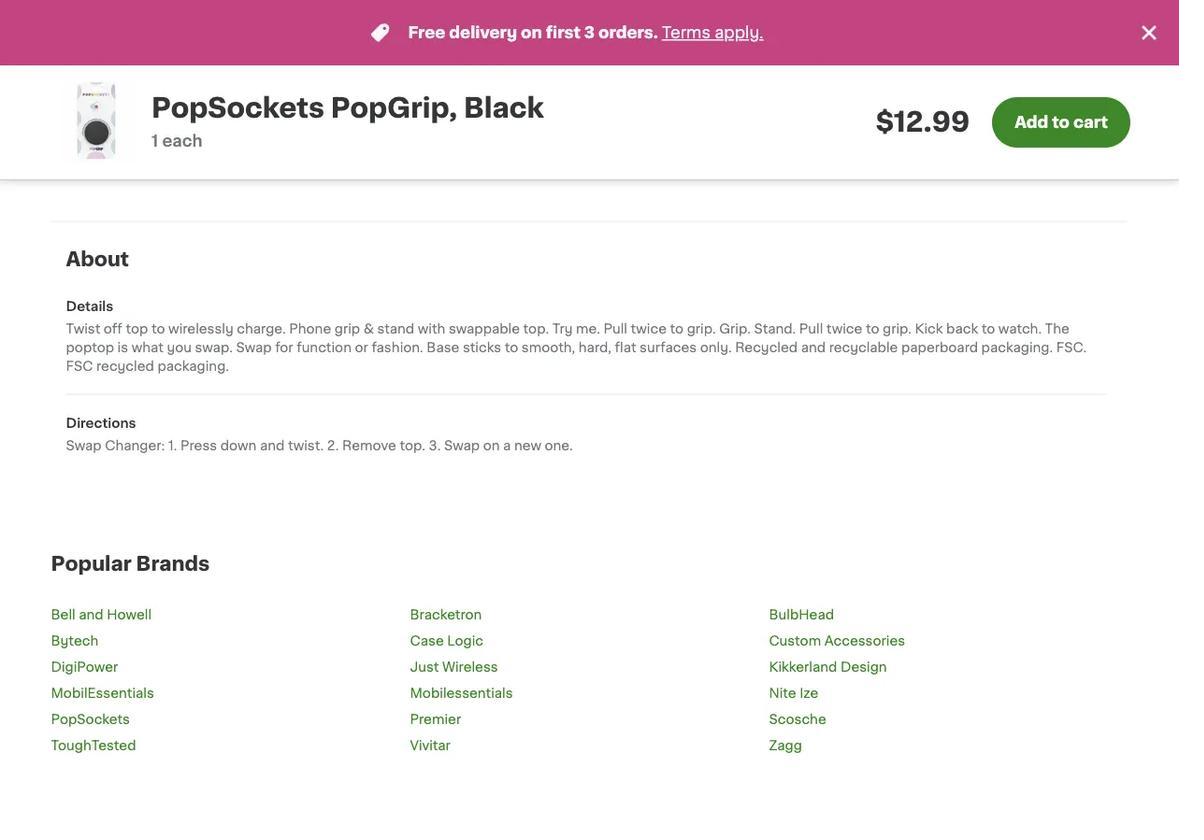 Task type: vqa. For each thing, say whether or not it's contained in the screenshot.
Cards within the Terms of Promos, Credits, & Gift Cards Terms and conditions for offers, promotions, credits, and discounts
no



Task type: locate. For each thing, give the bounding box(es) containing it.
on left a
[[483, 439, 500, 452]]

1 vertical spatial top.
[[400, 439, 425, 452]]

tissue
[[199, 101, 242, 114], [1061, 101, 1103, 114]]

1 horizontal spatial popsockets
[[151, 95, 324, 122]]

and right bell
[[79, 608, 103, 621]]

swap down directions
[[66, 439, 102, 452]]

paper,
[[1052, 83, 1093, 96]]

popsockets inside 'link'
[[51, 713, 130, 726]]

premium original saltine crackers 16 oz
[[497, 83, 659, 130]]

tissue up cart
[[1061, 101, 1103, 114]]

and
[[801, 341, 826, 354], [260, 439, 285, 452], [79, 608, 103, 621]]

2 grip. from the left
[[883, 322, 912, 335]]

oz inside pedialyte electrolyte solution, strawberry 33.8 fl oz
[[313, 119, 326, 130]]

0 horizontal spatial top.
[[400, 439, 425, 452]]

with up facial on the left top
[[172, 83, 199, 96]]

design
[[841, 660, 887, 674]]

oz inside the premium original saltine crackers 16 oz
[[511, 119, 524, 130]]

and right recycled
[[801, 341, 826, 354]]

scott
[[937, 83, 973, 96]]

phone
[[289, 322, 331, 335]]

1 horizontal spatial top.
[[523, 322, 549, 335]]

0 horizontal spatial tissue
[[199, 101, 242, 114]]

tissue down the the
[[199, 101, 242, 114]]

logic
[[447, 634, 483, 647]]

recycled
[[735, 341, 798, 354]]

2 vertical spatial and
[[79, 608, 103, 621]]

a
[[503, 439, 511, 452]]

case
[[410, 634, 444, 647]]

for
[[275, 341, 293, 354]]

surfaces
[[640, 341, 697, 354]]

twist.
[[288, 439, 324, 452]]

2 ct from the left
[[947, 119, 958, 130]]

oz right 16
[[511, 119, 524, 130]]

top. inside directions swap changer: 1. press down and twist. 2. remove top. 3. swap on a new one.
[[400, 439, 425, 452]]

is
[[117, 341, 128, 354]]

fsc.
[[1056, 341, 1087, 354]]

twice up surfaces on the top right of page
[[631, 322, 667, 335]]

&
[[363, 322, 374, 335]]

zagg link
[[769, 736, 1128, 755]]

septic-
[[937, 101, 986, 114]]

packaging. down you
[[157, 359, 229, 372]]

twist
[[66, 322, 100, 335]]

1 horizontal spatial ct
[[947, 119, 958, 130]]

press
[[180, 439, 217, 452]]

0 vertical spatial packaging.
[[981, 341, 1053, 354]]

0 vertical spatial on
[[521, 25, 542, 41]]

digipower
[[51, 660, 118, 674]]

1 horizontal spatial and
[[260, 439, 285, 452]]

1.
[[168, 439, 177, 452]]

0 horizontal spatial with
[[172, 83, 199, 96]]

ct inside scott 1000 toilet paper, septic-safe, toilet tissue 4 ct
[[947, 119, 958, 130]]

0 horizontal spatial oz
[[313, 119, 326, 130]]

top. inside details twist off top to wirelessly charge. phone grip & stand with swappable top. try me. pull twice to grip. grip. stand. pull twice to grip. kick back to watch. the poptop is what you swap. swap for function or fashion. base sticks to smooth, hard, flat surfaces only. recycled and recyclable paperboard packaging. fsc. fsc recycled packaging.
[[523, 322, 549, 335]]

recycled
[[96, 359, 154, 372]]

custom accessories
[[769, 634, 905, 647]]

0 vertical spatial and
[[801, 341, 826, 354]]

oz right 'fl'
[[313, 119, 326, 130]]

1 horizontal spatial packaging.
[[981, 341, 1053, 354]]

1 vertical spatial toilet
[[1022, 101, 1058, 114]]

0 vertical spatial with
[[172, 83, 199, 96]]

1 horizontal spatial twice
[[826, 322, 862, 335]]

cart
[[1073, 115, 1108, 130]]

pull up flat
[[604, 322, 627, 335]]

grip.
[[719, 322, 751, 335]]

charge.
[[237, 322, 286, 335]]

smooth,
[[522, 341, 575, 354]]

packaging. down watch.
[[981, 341, 1053, 354]]

0 horizontal spatial twice
[[631, 322, 667, 335]]

1 horizontal spatial swap
[[236, 341, 272, 354]]

1 twice from the left
[[631, 322, 667, 335]]

top. up smooth,
[[523, 322, 549, 335]]

1 tissue from the left
[[199, 101, 242, 114]]

popsockets popgrip, black
[[151, 95, 544, 122]]

grip. left kick
[[883, 322, 912, 335]]

safe,
[[986, 101, 1019, 114]]

swap
[[236, 341, 272, 354], [66, 439, 102, 452], [444, 439, 480, 452]]

popsockets up each
[[151, 95, 324, 122]]

premium
[[497, 83, 556, 96]]

0 horizontal spatial ct
[[74, 119, 85, 130]]

mobilessentials link
[[410, 684, 769, 703]]

twice up recyclable
[[826, 322, 862, 335]]

swap down the charge.
[[236, 341, 272, 354]]

brands
[[136, 554, 210, 574]]

mobilessentials
[[51, 687, 154, 700]]

wirelessly
[[168, 322, 233, 335]]

1 horizontal spatial grip.
[[883, 322, 912, 335]]

and inside directions swap changer: 1. press down and twist. 2. remove top. 3. swap on a new one.
[[260, 439, 285, 452]]

popsockets for popsockets popgrip, black
[[151, 95, 324, 122]]

1 horizontal spatial on
[[521, 25, 542, 41]]

2 tissue from the left
[[1061, 101, 1103, 114]]

2 twice from the left
[[826, 322, 862, 335]]

pull
[[604, 322, 627, 335], [799, 322, 823, 335]]

paperboard
[[901, 341, 978, 354]]

first
[[546, 25, 581, 41]]

on left first in the top left of the page
[[521, 25, 542, 41]]

free
[[408, 25, 445, 41]]

1 horizontal spatial pull
[[799, 322, 823, 335]]

2 pull from the left
[[799, 322, 823, 335]]

bell
[[51, 608, 75, 621]]

stand
[[377, 322, 414, 335]]

details twist off top to wirelessly charge. phone grip & stand with swappable top. try me. pull twice to grip. grip. stand. pull twice to grip. kick back to watch. the poptop is what you swap. swap for function or fashion. base sticks to smooth, hard, flat surfaces only. recycled and recyclable paperboard packaging. fsc. fsc recycled packaging.
[[66, 299, 1087, 372]]

and left twist.
[[260, 439, 285, 452]]

0 horizontal spatial pull
[[604, 322, 627, 335]]

kick
[[915, 322, 943, 335]]

popsockets up toughtested at bottom left
[[51, 713, 130, 726]]

strawberry
[[338, 101, 411, 114]]

1 vertical spatial popsockets
[[51, 713, 130, 726]]

terms
[[662, 25, 711, 41]]

popsockets link
[[51, 710, 410, 729]]

1 horizontal spatial oz
[[511, 119, 524, 130]]

grip. up only.
[[687, 322, 716, 335]]

accessories
[[824, 634, 905, 647]]

1 vertical spatial and
[[260, 439, 285, 452]]

the
[[1045, 322, 1070, 335]]

2.
[[327, 439, 339, 452]]

pull right the stand.
[[799, 322, 823, 335]]

popsockets
[[151, 95, 324, 122], [51, 713, 130, 726]]

0 horizontal spatial swap
[[66, 439, 102, 452]]

terms apply. link
[[662, 25, 764, 41]]

nite ize
[[769, 687, 819, 700]]

toilet
[[1013, 83, 1048, 96], [1022, 101, 1058, 114]]

1
[[151, 133, 158, 149]]

fl
[[304, 119, 311, 130]]

ct right 4 on the top right of the page
[[947, 119, 958, 130]]

new
[[514, 439, 541, 452]]

saltine
[[614, 83, 659, 96]]

0 horizontal spatial popsockets
[[51, 713, 130, 726]]

on inside limited time offer region
[[521, 25, 542, 41]]

mobilessentials link
[[51, 684, 410, 703]]

with up base
[[418, 322, 445, 335]]

0 vertical spatial top.
[[523, 322, 549, 335]]

grip.
[[687, 322, 716, 335], [883, 322, 912, 335]]

1 oz from the left
[[313, 119, 326, 130]]

16
[[497, 119, 509, 130]]

1 ct from the left
[[74, 119, 85, 130]]

popular brands
[[51, 554, 210, 574]]

with inside details twist off top to wirelessly charge. phone grip & stand with swappable top. try me. pull twice to grip. grip. stand. pull twice to grip. kick back to watch. the poptop is what you swap. swap for function or fashion. base sticks to smooth, hard, flat surfaces only. recycled and recyclable paperboard packaging. fsc. fsc recycled packaging.
[[418, 322, 445, 335]]

case logic link
[[410, 631, 769, 650]]

1 horizontal spatial with
[[418, 322, 445, 335]]

packaging.
[[981, 341, 1053, 354], [157, 359, 229, 372]]

to right top
[[151, 322, 165, 335]]

just
[[410, 660, 439, 674]]

vivitar link
[[410, 736, 769, 755]]

premier
[[410, 713, 461, 726]]

bytech
[[51, 634, 98, 647]]

0 vertical spatial popsockets
[[151, 95, 324, 122]]

1 horizontal spatial tissue
[[1061, 101, 1103, 114]]

swap right "3."
[[444, 439, 480, 452]]

top. left "3."
[[400, 439, 425, 452]]

2 oz from the left
[[511, 119, 524, 130]]

0 horizontal spatial on
[[483, 439, 500, 452]]

ct right 48
[[74, 119, 85, 130]]

to up recyclable
[[866, 322, 879, 335]]

0 horizontal spatial grip.
[[687, 322, 716, 335]]

item carousel region
[[4, 0, 1175, 210]]

1 vertical spatial on
[[483, 439, 500, 452]]

to right add
[[1052, 115, 1070, 130]]

0 horizontal spatial packaging.
[[157, 359, 229, 372]]

swap.
[[195, 341, 233, 354]]

1 vertical spatial with
[[418, 322, 445, 335]]

wireless
[[442, 660, 498, 674]]

grip
[[335, 322, 360, 335]]

back
[[946, 322, 978, 335]]

twice
[[631, 322, 667, 335], [826, 322, 862, 335]]

2 horizontal spatial and
[[801, 341, 826, 354]]

of
[[99, 101, 113, 114]]

changer:
[[105, 439, 165, 452]]



Task type: describe. For each thing, give the bounding box(es) containing it.
add to cart
[[1015, 115, 1108, 130]]

popular
[[51, 554, 132, 574]]

custom
[[769, 634, 821, 647]]

0 horizontal spatial and
[[79, 608, 103, 621]]

try
[[552, 322, 573, 335]]

details
[[66, 299, 113, 313]]

to inside button
[[1052, 115, 1070, 130]]

me.
[[576, 322, 600, 335]]

scent
[[58, 101, 96, 114]]

off
[[104, 322, 122, 335]]

swap inside details twist off top to wirelessly charge. phone grip & stand with swappable top. try me. pull twice to grip. grip. stand. pull twice to grip. kick back to watch. the poptop is what you swap. swap for function or fashion. base sticks to smooth, hard, flat surfaces only. recycled and recyclable paperboard packaging. fsc. fsc recycled packaging.
[[236, 341, 272, 354]]

sticks
[[463, 341, 501, 354]]

remove
[[342, 439, 396, 452]]

original
[[559, 83, 610, 96]]

you
[[167, 341, 192, 354]]

case logic
[[410, 634, 483, 647]]

plus
[[96, 83, 123, 96]]

3.
[[429, 439, 441, 452]]

toughtested
[[51, 739, 136, 752]]

what
[[132, 341, 164, 354]]

vivitar
[[410, 739, 451, 752]]

mobilessentials
[[410, 687, 513, 700]]

directions
[[66, 416, 136, 429]]

watch.
[[998, 322, 1042, 335]]

page 1 of 3 element
[[51, 0, 1128, 210]]

kikkerland design
[[769, 660, 887, 674]]

add to cart button
[[992, 97, 1131, 148]]

puffs plus lotion with the scent of vick's facial tissue 48 ct
[[58, 83, 242, 130]]

3
[[584, 25, 595, 41]]

nite ize link
[[769, 684, 1128, 703]]

down
[[220, 439, 257, 452]]

to right back
[[982, 322, 995, 335]]

kikkerland
[[769, 660, 837, 674]]

swappable
[[449, 322, 520, 335]]

custom accessories link
[[769, 631, 1128, 650]]

$12.99
[[876, 109, 970, 136]]

2 horizontal spatial swap
[[444, 439, 480, 452]]

bytech link
[[51, 631, 410, 650]]

scosche link
[[769, 710, 1128, 729]]

ct inside puffs plus lotion with the scent of vick's facial tissue 48 ct
[[74, 119, 85, 130]]

bracketron link
[[410, 605, 769, 624]]

howell
[[107, 608, 152, 621]]

hard,
[[579, 341, 612, 354]]

bulbhead
[[769, 608, 834, 621]]

puffs
[[58, 83, 92, 96]]

lotion
[[127, 83, 168, 96]]

bell and howell
[[51, 608, 152, 621]]

electrolyte
[[343, 83, 414, 96]]

popsockets for popsockets
[[51, 713, 130, 726]]

fsc
[[66, 359, 93, 372]]

to up surfaces on the top right of page
[[670, 322, 684, 335]]

facial
[[158, 101, 196, 114]]

recyclable
[[829, 341, 898, 354]]

vick's
[[116, 101, 154, 114]]

scott 1000 toilet paper, septic-safe, toilet tissue 4 ct
[[937, 83, 1103, 130]]

add
[[1015, 115, 1049, 130]]

1 vertical spatial packaging.
[[157, 359, 229, 372]]

4
[[937, 119, 944, 130]]

popsockets popgrip, black image
[[56, 80, 137, 161]]

48
[[58, 119, 72, 130]]

crackers
[[497, 101, 556, 114]]

1 grip. from the left
[[687, 322, 716, 335]]

1 pull from the left
[[604, 322, 627, 335]]

and inside details twist off top to wirelessly charge. phone grip & stand with swappable top. try me. pull twice to grip. grip. stand. pull twice to grip. kick back to watch. the poptop is what you swap. swap for function or fashion. base sticks to smooth, hard, flat surfaces only. recycled and recyclable paperboard packaging. fsc. fsc recycled packaging.
[[801, 341, 826, 354]]

bracketron
[[410, 608, 482, 621]]

poptop
[[66, 341, 114, 354]]

just wireless link
[[410, 658, 769, 676]]

pedialyte electrolyte solution, strawberry 33.8 fl oz
[[278, 83, 414, 130]]

directions swap changer: 1. press down and twist. 2. remove top. 3. swap on a new one.
[[66, 416, 573, 452]]

bell and howell link
[[51, 605, 410, 624]]

delivery
[[449, 25, 517, 41]]

top
[[126, 322, 148, 335]]

nite
[[769, 687, 796, 700]]

one.
[[545, 439, 573, 452]]

free delivery on first 3 orders. terms apply.
[[408, 25, 764, 41]]

0 vertical spatial toilet
[[1013, 83, 1048, 96]]

premier link
[[410, 710, 769, 729]]

popgrip,
[[331, 95, 457, 122]]

to right sticks
[[505, 341, 518, 354]]

tissue inside scott 1000 toilet paper, septic-safe, toilet tissue 4 ct
[[1061, 101, 1103, 114]]

pedialyte
[[278, 83, 339, 96]]

kikkerland design link
[[769, 658, 1128, 676]]

on inside directions swap changer: 1. press down and twist. 2. remove top. 3. swap on a new one.
[[483, 439, 500, 452]]

or
[[355, 341, 368, 354]]

flat
[[615, 341, 636, 354]]

ize
[[800, 687, 819, 700]]

limited time offer region
[[0, 0, 1138, 65]]

tissue inside puffs plus lotion with the scent of vick's facial tissue 48 ct
[[199, 101, 242, 114]]

with inside puffs plus lotion with the scent of vick's facial tissue 48 ct
[[172, 83, 199, 96]]



